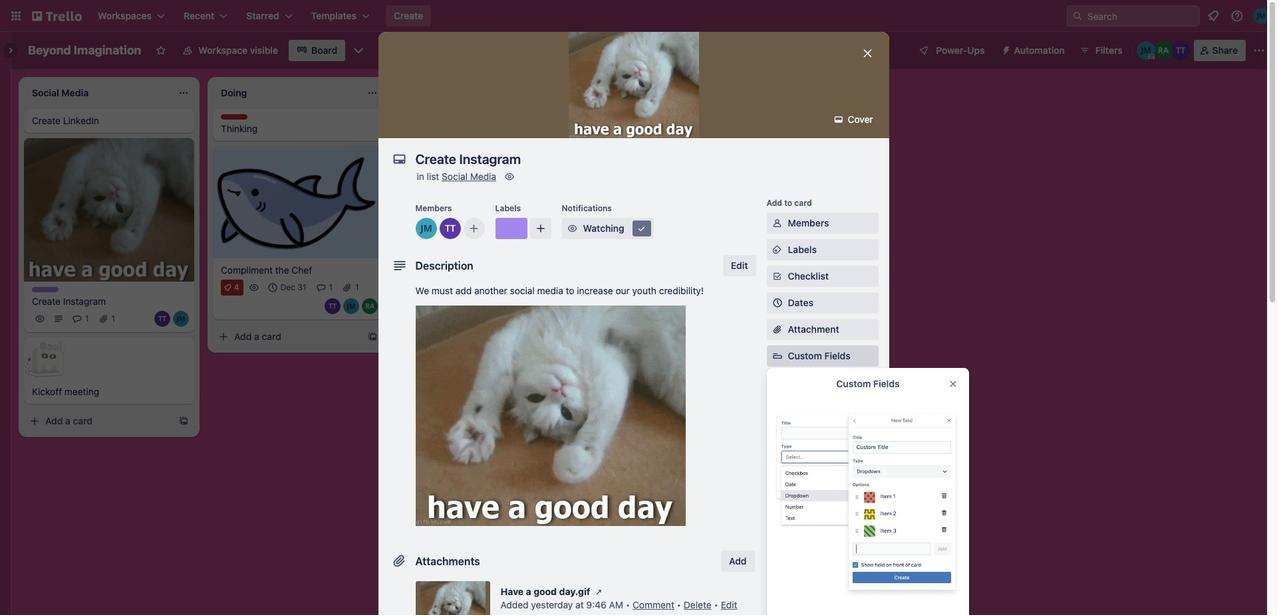 Task type: vqa. For each thing, say whether or not it's contained in the screenshot.
leftmost Ruby Anderson (rubyanderson7) Icon
yes



Task type: describe. For each thing, give the bounding box(es) containing it.
filters button
[[1075, 40, 1127, 61]]

0 vertical spatial terry turtle (terryturtle) image
[[1171, 41, 1190, 60]]

sm image inside cover link
[[832, 113, 845, 126]]

media inside button
[[817, 458, 844, 470]]

a for the rightmost add a card button
[[254, 331, 259, 342]]

workspace visible
[[198, 45, 278, 56]]

media
[[537, 285, 563, 297]]

0 horizontal spatial labels
[[495, 204, 521, 214]]

list inside button
[[666, 86, 679, 97]]

workspace
[[198, 45, 247, 56]]

show menu image
[[1253, 44, 1266, 57]]

1 vertical spatial add a card button
[[24, 411, 173, 433]]

dates button
[[767, 293, 878, 314]]

4
[[234, 283, 239, 292]]

increase
[[577, 285, 613, 297]]

chef
[[292, 265, 312, 276]]

delete link
[[684, 600, 712, 611]]

1 vertical spatial color: purple, title: none image
[[32, 288, 59, 293]]

checklist
[[788, 271, 829, 282]]

0 vertical spatial terry turtle (terryturtle) image
[[439, 218, 461, 239]]

1 vertical spatial another
[[474, 285, 507, 297]]

primary element
[[0, 0, 1277, 32]]

1 vertical spatial list
[[427, 171, 439, 182]]

dec 31
[[281, 283, 306, 292]]

the
[[275, 265, 289, 276]]

share button
[[1194, 40, 1246, 61]]

beyond imagination
[[28, 43, 141, 57]]

filters
[[1095, 45, 1123, 56]]

ruby anderson (rubyanderson7) image
[[362, 298, 378, 314]]

create linkedin
[[32, 115, 99, 126]]

cover
[[845, 114, 873, 125]]

cover link
[[828, 109, 881, 130]]

at
[[575, 600, 584, 611]]

delete
[[684, 600, 712, 611]]

kickoff
[[32, 387, 62, 398]]

1 vertical spatial custom fields
[[836, 378, 900, 390]]

create button
[[386, 5, 431, 27]]

add another list button
[[585, 77, 766, 106]]

back to home image
[[32, 5, 82, 27]]

add to card
[[767, 198, 812, 208]]

linkedin
[[63, 115, 99, 126]]

in list social media
[[417, 171, 496, 182]]

1 horizontal spatial to
[[784, 198, 792, 208]]

add power-ups link
[[767, 399, 878, 420]]

watching
[[583, 223, 624, 234]]

add button
[[788, 485, 837, 496]]

power-ups button
[[910, 40, 993, 61]]

am
[[609, 600, 623, 611]]

added yesterday at 9:46 am
[[501, 600, 623, 611]]

kickoff meeting
[[32, 387, 99, 398]]

thoughts thinking
[[221, 114, 258, 134]]

compliment the chef
[[221, 265, 312, 276]]

add power-ups
[[788, 404, 857, 415]]

0 vertical spatial add a card
[[234, 331, 281, 342]]

31
[[298, 283, 306, 292]]

1 horizontal spatial add a card button
[[213, 326, 362, 348]]

edit inside button
[[731, 260, 748, 271]]

0 horizontal spatial media
[[470, 171, 496, 182]]

dec
[[281, 283, 295, 292]]

imagination
[[74, 43, 141, 57]]

Dec 31 checkbox
[[265, 280, 310, 296]]

create from template… image
[[556, 121, 567, 132]]

watching button
[[562, 218, 654, 239]]

sm image inside members link
[[771, 217, 784, 230]]

create for create linkedin
[[32, 115, 61, 126]]

edit link
[[721, 600, 737, 611]]

make
[[788, 591, 811, 603]]

description
[[415, 260, 473, 272]]

beyond
[[28, 43, 71, 57]]

0 notifications image
[[1205, 8, 1221, 24]]

labels link
[[767, 239, 878, 261]]

attachment button
[[767, 319, 878, 341]]

good
[[534, 587, 557, 598]]

meeting
[[64, 387, 99, 398]]

1 vertical spatial labels
[[788, 244, 817, 255]]

social media
[[788, 458, 844, 470]]

compliment the chef link
[[221, 264, 375, 277]]

create from template… image for bottom add a card button
[[178, 417, 189, 427]]

we
[[415, 285, 429, 297]]

instagram
[[63, 296, 106, 308]]

9:46
[[586, 600, 607, 611]]

custom inside button
[[788, 351, 822, 362]]

social inside button
[[788, 458, 814, 470]]

youth
[[632, 285, 657, 297]]

checklist link
[[767, 266, 878, 287]]

1 horizontal spatial custom
[[836, 378, 871, 390]]

members link
[[767, 213, 878, 234]]

automation button
[[995, 40, 1073, 61]]

must
[[432, 285, 453, 297]]

comment
[[633, 600, 674, 611]]

Search field
[[1083, 6, 1199, 26]]

power- inside button
[[936, 45, 967, 56]]

ups inside button
[[967, 45, 985, 56]]

share
[[1212, 45, 1238, 56]]

thinking link
[[221, 122, 375, 136]]

fields inside button
[[824, 351, 851, 362]]

kickoff meeting link
[[32, 386, 186, 399]]

1 vertical spatial edit
[[721, 600, 737, 611]]

custom fields inside button
[[788, 351, 851, 362]]

1 vertical spatial terry turtle (terryturtle) image
[[154, 312, 170, 328]]

0 horizontal spatial add a card
[[45, 416, 93, 427]]

attachments
[[415, 556, 480, 568]]

actions
[[767, 519, 796, 529]]

yesterday
[[531, 600, 573, 611]]

2 vertical spatial ups
[[839, 404, 857, 415]]



Task type: locate. For each thing, give the bounding box(es) containing it.
0 horizontal spatial ups
[[794, 384, 810, 394]]

social media button
[[767, 454, 878, 475]]

create instagram
[[32, 296, 106, 308]]

1 vertical spatial custom
[[836, 378, 871, 390]]

automation
[[1014, 45, 1065, 56], [767, 438, 812, 448]]

credibility!
[[659, 285, 704, 297]]

media up button
[[817, 458, 844, 470]]

color: purple, title: none image right add members to card image
[[495, 218, 527, 239]]

0 horizontal spatial terry turtle (terryturtle) image
[[325, 298, 341, 314]]

sm image
[[995, 40, 1014, 59], [832, 113, 845, 126], [503, 170, 516, 184], [771, 217, 784, 230], [566, 222, 579, 235], [635, 222, 648, 235], [771, 270, 784, 283], [592, 586, 606, 599]]

terry turtle (terryturtle) image
[[439, 218, 461, 239], [325, 298, 341, 314]]

sm image
[[771, 243, 784, 257]]

edit button
[[723, 255, 756, 277]]

create from template… image
[[367, 332, 378, 342], [178, 417, 189, 427]]

automation up social media
[[767, 438, 812, 448]]

card up members link
[[794, 198, 812, 208]]

sm image inside automation button
[[995, 40, 1014, 59]]

1 vertical spatial power-ups
[[767, 384, 810, 394]]

color: bold red, title: "thoughts" element
[[221, 114, 257, 124]]

add a card button down kickoff meeting "link"
[[24, 411, 173, 433]]

workspace visible button
[[175, 40, 286, 61]]

0 horizontal spatial power-ups
[[767, 384, 810, 394]]

have a good day.gif
[[501, 587, 590, 598]]

to right media
[[566, 285, 574, 297]]

1 vertical spatial power-
[[767, 384, 794, 394]]

1
[[329, 283, 333, 292], [355, 283, 359, 292], [85, 314, 89, 324], [111, 314, 115, 324]]

to
[[784, 198, 792, 208], [566, 285, 574, 297]]

0 horizontal spatial power-
[[767, 384, 794, 394]]

1 horizontal spatial terry turtle (terryturtle) image
[[439, 218, 461, 239]]

custom fields button
[[767, 350, 878, 363]]

have\_a\_good\_day.gif image
[[415, 306, 685, 527]]

our
[[616, 285, 630, 297]]

labels down social media link
[[495, 204, 521, 214]]

have
[[501, 587, 524, 598]]

add a card down the 4
[[234, 331, 281, 342]]

0 vertical spatial custom
[[788, 351, 822, 362]]

2 horizontal spatial ups
[[967, 45, 985, 56]]

another inside button
[[629, 86, 663, 97]]

add a card button down dec 31 option
[[213, 326, 362, 348]]

1 vertical spatial card
[[262, 331, 281, 342]]

search image
[[1072, 11, 1083, 21]]

custom down attachment
[[788, 351, 822, 362]]

1 horizontal spatial a
[[254, 331, 259, 342]]

0 vertical spatial list
[[666, 86, 679, 97]]

card down dec 31 option
[[262, 331, 281, 342]]

thoughts
[[221, 114, 257, 124]]

social
[[510, 285, 535, 297]]

1 vertical spatial create from template… image
[[178, 417, 189, 427]]

0 vertical spatial edit
[[731, 260, 748, 271]]

1 horizontal spatial list
[[666, 86, 679, 97]]

social media link
[[442, 171, 496, 182]]

members down add to card
[[788, 218, 829, 229]]

to up members link
[[784, 198, 792, 208]]

create
[[394, 10, 423, 21], [32, 115, 61, 126], [32, 296, 61, 308]]

0 vertical spatial card
[[794, 198, 812, 208]]

1 horizontal spatial another
[[629, 86, 663, 97]]

1 vertical spatial social
[[788, 458, 814, 470]]

0 vertical spatial automation
[[1014, 45, 1065, 56]]

Board name text field
[[21, 40, 148, 61]]

0 vertical spatial labels
[[495, 204, 521, 214]]

color: purple, title: none image up create instagram
[[32, 288, 59, 293]]

2 vertical spatial card
[[73, 416, 93, 427]]

custom up add power-ups at right
[[836, 378, 871, 390]]

0 vertical spatial custom fields
[[788, 351, 851, 362]]

2 horizontal spatial a
[[526, 587, 531, 598]]

add button
[[721, 551, 755, 573]]

1 horizontal spatial fields
[[873, 378, 900, 390]]

add a card button
[[213, 326, 362, 348], [24, 411, 173, 433]]

terry turtle (terryturtle) image down create instagram link
[[154, 312, 170, 328]]

0 horizontal spatial members
[[415, 204, 452, 214]]

fields
[[824, 351, 851, 362], [873, 378, 900, 390]]

upgrade image image
[[775, 400, 961, 605]]

0 horizontal spatial terry turtle (terryturtle) image
[[154, 312, 170, 328]]

power-ups
[[936, 45, 985, 56], [767, 384, 810, 394]]

labels
[[495, 204, 521, 214], [788, 244, 817, 255]]

jeremy miller (jeremymiller198) image
[[1253, 8, 1269, 24], [415, 218, 437, 239], [343, 298, 359, 314], [173, 312, 189, 328]]

0 vertical spatial power-
[[936, 45, 967, 56]]

2 vertical spatial create
[[32, 296, 61, 308]]

a
[[254, 331, 259, 342], [65, 416, 70, 427], [526, 587, 531, 598]]

close popover image
[[948, 379, 959, 390]]

ups left automation button
[[967, 45, 985, 56]]

0 horizontal spatial color: purple, title: none image
[[32, 288, 59, 293]]

0 vertical spatial to
[[784, 198, 792, 208]]

create for create instagram
[[32, 296, 61, 308]]

2 vertical spatial power-
[[808, 404, 839, 415]]

added
[[501, 600, 529, 611]]

1 vertical spatial fields
[[873, 378, 900, 390]]

terry turtle (terryturtle) image right jeremy miller (jeremymiller198) image
[[1171, 41, 1190, 60]]

sm image inside checklist link
[[771, 270, 784, 283]]

2 vertical spatial a
[[526, 587, 531, 598]]

custom fields up add power-ups link
[[836, 378, 900, 390]]

1 vertical spatial automation
[[767, 438, 812, 448]]

template
[[814, 591, 853, 603]]

button
[[808, 485, 837, 496]]

social
[[442, 171, 468, 182], [788, 458, 814, 470]]

1 vertical spatial members
[[788, 218, 829, 229]]

make template
[[788, 591, 853, 603]]

1 horizontal spatial automation
[[1014, 45, 1065, 56]]

1 vertical spatial a
[[65, 416, 70, 427]]

media up add members to card image
[[470, 171, 496, 182]]

custom fields
[[788, 351, 851, 362], [836, 378, 900, 390]]

1 vertical spatial terry turtle (terryturtle) image
[[325, 298, 341, 314]]

in
[[417, 171, 424, 182]]

open information menu image
[[1231, 9, 1244, 23]]

0 vertical spatial add a card button
[[213, 326, 362, 348]]

create instagram link
[[32, 296, 186, 309]]

automation left filters button at the right
[[1014, 45, 1065, 56]]

dates
[[788, 297, 813, 309]]

2 horizontal spatial card
[[794, 198, 812, 208]]

automation inside button
[[1014, 45, 1065, 56]]

1 horizontal spatial power-ups
[[936, 45, 985, 56]]

jeremy miller (jeremymiller198) image
[[1137, 41, 1155, 60]]

visible
[[250, 45, 278, 56]]

0 vertical spatial members
[[415, 204, 452, 214]]

ups
[[967, 45, 985, 56], [794, 384, 810, 394], [839, 404, 857, 415]]

1 horizontal spatial members
[[788, 218, 829, 229]]

0 vertical spatial social
[[442, 171, 468, 182]]

0 horizontal spatial fields
[[824, 351, 851, 362]]

1 horizontal spatial add a card
[[234, 331, 281, 342]]

0 horizontal spatial social
[[442, 171, 468, 182]]

attachment
[[788, 324, 839, 335]]

day.gif
[[559, 587, 590, 598]]

terry turtle (terryturtle) image
[[1171, 41, 1190, 60], [154, 312, 170, 328]]

list
[[666, 86, 679, 97], [427, 171, 439, 182]]

0 vertical spatial a
[[254, 331, 259, 342]]

0 vertical spatial power-ups
[[936, 45, 985, 56]]

another
[[629, 86, 663, 97], [474, 285, 507, 297]]

0 horizontal spatial custom
[[788, 351, 822, 362]]

social right in
[[442, 171, 468, 182]]

color: purple, title: none image
[[495, 218, 527, 239], [32, 288, 59, 293]]

comment link
[[633, 600, 674, 611]]

create linkedin link
[[32, 114, 186, 128]]

0 horizontal spatial list
[[427, 171, 439, 182]]

add
[[609, 86, 627, 97], [767, 198, 782, 208], [234, 331, 252, 342], [788, 404, 806, 415], [45, 416, 63, 427], [788, 485, 806, 496], [729, 556, 747, 567]]

0 vertical spatial fields
[[824, 351, 851, 362]]

1 horizontal spatial labels
[[788, 244, 817, 255]]

create for create
[[394, 10, 423, 21]]

0 horizontal spatial a
[[65, 416, 70, 427]]

notifications
[[562, 204, 612, 214]]

terry turtle (terryturtle) image left ruby anderson (rubyanderson7) image
[[325, 298, 341, 314]]

card down the meeting
[[73, 416, 93, 427]]

0 vertical spatial ups
[[967, 45, 985, 56]]

0 vertical spatial create
[[394, 10, 423, 21]]

1 horizontal spatial color: purple, title: none image
[[495, 218, 527, 239]]

labels right sm image
[[788, 244, 817, 255]]

0 horizontal spatial add a card button
[[24, 411, 173, 433]]

we must add another social media to increase our youth credibility!
[[415, 285, 704, 297]]

thinking
[[221, 123, 258, 134]]

power-ups inside power-ups button
[[936, 45, 985, 56]]

1 horizontal spatial terry turtle (terryturtle) image
[[1171, 41, 1190, 60]]

1 horizontal spatial social
[[788, 458, 814, 470]]

1 vertical spatial media
[[817, 458, 844, 470]]

ups down custom fields button
[[839, 404, 857, 415]]

1 horizontal spatial media
[[817, 458, 844, 470]]

ups up add power-ups at right
[[794, 384, 810, 394]]

None text field
[[409, 148, 848, 172]]

edit
[[731, 260, 748, 271], [721, 600, 737, 611]]

0 vertical spatial another
[[629, 86, 663, 97]]

add
[[455, 285, 472, 297]]

add a card
[[234, 331, 281, 342], [45, 416, 93, 427]]

1 horizontal spatial power-
[[808, 404, 839, 415]]

board link
[[289, 40, 345, 61]]

ruby anderson (rubyanderson7) image
[[1154, 41, 1173, 60]]

1 vertical spatial to
[[566, 285, 574, 297]]

0 vertical spatial create from template… image
[[367, 332, 378, 342]]

social up add button
[[788, 458, 814, 470]]

add members to card image
[[469, 222, 479, 235]]

members down in
[[415, 204, 452, 214]]

0 vertical spatial media
[[470, 171, 496, 182]]

create inside button
[[394, 10, 423, 21]]

0 horizontal spatial create from template… image
[[178, 417, 189, 427]]

0 horizontal spatial card
[[73, 416, 93, 427]]

add inside button
[[729, 556, 747, 567]]

0 horizontal spatial automation
[[767, 438, 812, 448]]

compliment
[[221, 265, 273, 276]]

board
[[311, 45, 337, 56]]

a for bottom add a card button
[[65, 416, 70, 427]]

1 horizontal spatial card
[[262, 331, 281, 342]]

1 horizontal spatial create from template… image
[[367, 332, 378, 342]]

card
[[794, 198, 812, 208], [262, 331, 281, 342], [73, 416, 93, 427]]

make template link
[[767, 587, 878, 608]]

add button button
[[767, 480, 878, 502]]

0 horizontal spatial to
[[566, 285, 574, 297]]

1 horizontal spatial ups
[[839, 404, 857, 415]]

2 horizontal spatial power-
[[936, 45, 967, 56]]

create from template… image for the rightmost add a card button
[[367, 332, 378, 342]]

add another list
[[609, 86, 679, 97]]

0 vertical spatial color: purple, title: none image
[[495, 218, 527, 239]]

custom fields down attachment button
[[788, 351, 851, 362]]

1 vertical spatial ups
[[794, 384, 810, 394]]

star or unstar board image
[[156, 45, 167, 56]]

add a card down kickoff meeting
[[45, 416, 93, 427]]

terry turtle (terryturtle) image left add members to card image
[[439, 218, 461, 239]]

1 vertical spatial add a card
[[45, 416, 93, 427]]

customize views image
[[352, 44, 365, 57]]

1 vertical spatial create
[[32, 115, 61, 126]]

0 horizontal spatial another
[[474, 285, 507, 297]]



